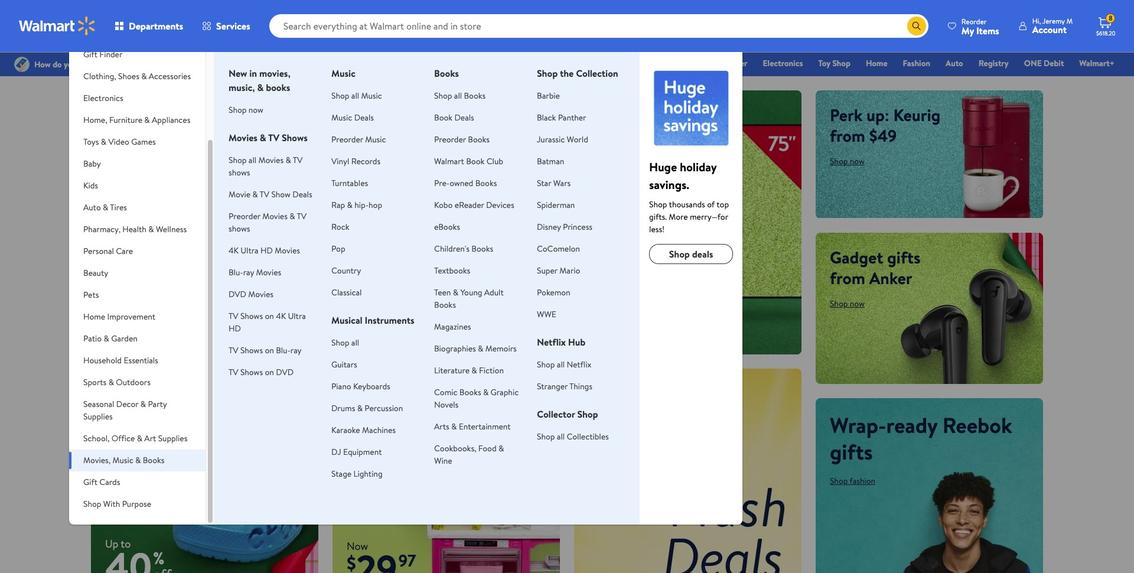 Task type: describe. For each thing, give the bounding box(es) containing it.
music up music deals
[[361, 90, 382, 102]]

books inside comic books & graphic novels
[[460, 386, 481, 398]]

shop all books link
[[434, 90, 486, 102]]

preorder music
[[332, 134, 386, 145]]

wwe
[[537, 308, 557, 320]]

search icon image
[[912, 21, 922, 31]]

home improvement
[[83, 311, 155, 323]]

super
[[537, 265, 558, 277]]

home,
[[83, 114, 107, 126]]

gift finder for gift finder link
[[708, 57, 748, 69]]

& right the
[[578, 57, 583, 69]]

biographies & memoirs link
[[434, 343, 517, 355]]

novels
[[434, 399, 459, 411]]

movies,
[[259, 67, 291, 80]]

shop now for it's a barbie world!
[[347, 413, 382, 425]]

musical
[[332, 314, 363, 327]]

preorder for movies & tv shows
[[229, 210, 261, 222]]

up for up to 65% off
[[589, 381, 615, 410]]

vinyl
[[332, 155, 349, 167]]

gift finder button
[[69, 44, 206, 66]]

shop now link for crocs for your crew
[[105, 306, 140, 318]]

& right sports
[[109, 376, 114, 388]]

all up stranger things 'link'
[[557, 359, 565, 370]]

shop now link for it's a barbie world!
[[347, 413, 382, 425]]

tv down tv shows on blu-ray
[[229, 366, 238, 378]]

& right rap
[[347, 199, 353, 211]]

world
[[567, 134, 588, 145]]

shows for tv shows on blu-ray
[[240, 344, 263, 356]]

adult
[[484, 287, 504, 298]]

shop now link for gadget gifts from anker
[[830, 298, 865, 309]]

book deals link
[[434, 112, 474, 123]]

& right shoes
[[141, 70, 147, 82]]

97
[[399, 549, 416, 572]]

fashion
[[903, 57, 931, 69]]

shop fashion link
[[830, 475, 876, 487]]

1 horizontal spatial hd
[[261, 245, 273, 256]]

0 horizontal spatial barbie
[[385, 381, 431, 405]]

electronics for the electronics dropdown button
[[83, 92, 123, 104]]

shows inside shop all movies & tv shows
[[229, 167, 250, 178]]

books inside dropdown button
[[143, 454, 165, 466]]

furniture
[[109, 114, 142, 126]]

spiderman link
[[537, 199, 575, 211]]

mario
[[560, 265, 580, 277]]

movies down preorder movies & tv shows
[[275, 245, 300, 256]]

movies, music & books
[[83, 454, 165, 466]]

jurassic world
[[537, 134, 588, 145]]

drums & percussion link
[[332, 402, 403, 414]]

finder for gift finder link
[[724, 57, 748, 69]]

stranger
[[537, 381, 568, 392]]

& left tires
[[103, 201, 108, 213]]

home improvement button
[[69, 306, 206, 328]]

& left fiction on the bottom left
[[472, 365, 477, 376]]

jurassic world link
[[537, 134, 588, 145]]

on for 4k
[[265, 310, 274, 322]]

gifts inside gadget gifts from anker
[[888, 246, 921, 269]]

blu-ray movies link
[[229, 266, 281, 278]]

& right arts at the left of the page
[[451, 421, 457, 433]]

1 vertical spatial dvd
[[276, 366, 294, 378]]

batman
[[537, 155, 564, 167]]

new
[[229, 67, 247, 80]]

books up book deals
[[464, 90, 486, 102]]

auto for auto
[[946, 57, 964, 69]]

& right furniture
[[144, 114, 150, 126]]

0 vertical spatial dvd
[[229, 288, 246, 300]]

& inside preorder movies & tv shows
[[290, 210, 295, 222]]

walmart+ link
[[1074, 57, 1120, 70]]

departments
[[129, 19, 183, 32]]

& up shop all movies & tv shows
[[260, 131, 266, 144]]

fashion link
[[898, 57, 936, 70]]

0 horizontal spatial shop all
[[332, 337, 359, 349]]

reorder my items
[[962, 16, 1000, 37]]

pokemon link
[[537, 287, 571, 298]]

shop inside shop all movies & tv shows
[[229, 154, 247, 166]]

gift for gift finder link
[[708, 57, 722, 69]]

books up the shop all books
[[434, 67, 459, 80]]

improvement
[[107, 311, 155, 323]]

jurassic
[[537, 134, 565, 145]]

gifts inside the wrap-ready reebok gifts
[[830, 437, 873, 467]]

beauty button
[[69, 262, 206, 284]]

owned
[[450, 177, 473, 189]]

wrap-ready reebok gifts
[[830, 410, 1013, 467]]

music down shop all music link
[[332, 112, 352, 123]]

all down collector
[[557, 431, 565, 443]]

shop all movies & tv shows
[[229, 154, 303, 178]]

rap & hip-hop
[[332, 199, 382, 211]]

all up the collectibles
[[608, 419, 616, 431]]

baby
[[83, 158, 101, 170]]

gift finder for gift finder dropdown button
[[83, 48, 123, 60]]

seasonal
[[83, 398, 114, 410]]

walmart book club
[[434, 155, 503, 167]]

super mario link
[[537, 265, 580, 277]]

tv up tv shows on dvd link
[[229, 344, 238, 356]]

turntables
[[332, 177, 368, 189]]

deals for music
[[354, 112, 374, 123]]

4k ultra hd movies
[[229, 245, 300, 256]]

shop all music
[[332, 90, 382, 102]]

lego®
[[154, 103, 202, 126]]

& left memoirs
[[478, 343, 484, 355]]

children's books link
[[434, 243, 493, 255]]

off inside select lego® sets up to 20% off
[[139, 124, 161, 147]]

home, furniture & appliances button
[[69, 109, 206, 131]]

movies,
[[83, 454, 111, 466]]

reorder
[[962, 16, 987, 26]]

services
[[216, 19, 250, 32]]

top gifts going fast! shop all gifts
[[347, 116, 563, 246]]

shop samsung
[[407, 235, 459, 246]]

shop inside huge holiday savings. shop thousands of top gifts. more merry—for less!
[[649, 199, 667, 210]]

electronics for electronics link
[[763, 57, 803, 69]]

walmart image
[[19, 17, 96, 35]]

perk up: keurig from $49
[[830, 103, 941, 147]]

movie & tv show deals link
[[229, 188, 312, 200]]

garden
[[111, 333, 138, 344]]

movies & tv shows
[[229, 131, 308, 144]]

shop all collectibles link
[[537, 431, 609, 443]]

& right the patio
[[104, 333, 109, 344]]

art
[[144, 433, 156, 444]]

preorder music link
[[332, 134, 386, 145]]

auto for auto & tires
[[83, 201, 101, 213]]

registry
[[979, 57, 1009, 69]]

batman link
[[537, 155, 564, 167]]

barbie link
[[537, 90, 560, 102]]

cookbooks, food & wine link
[[434, 443, 504, 467]]

books inside teen & young adult books
[[434, 299, 456, 311]]

patio
[[83, 333, 102, 344]]

wars
[[553, 177, 571, 189]]

tv up shop all movies & tv shows link
[[268, 131, 280, 144]]

movies down up
[[229, 131, 258, 144]]

tv left show
[[260, 188, 270, 200]]

collector
[[537, 408, 575, 421]]

& right movie
[[253, 188, 258, 200]]

tv shows on dvd link
[[229, 366, 294, 378]]

up
[[238, 103, 257, 126]]

blu-ray movies
[[229, 266, 281, 278]]

shop inside dropdown button
[[83, 498, 101, 510]]

now for gadget gifts from anker
[[850, 298, 865, 309]]

biographies & memoirs
[[434, 343, 517, 355]]

samsung
[[427, 235, 459, 246]]

dvd movies
[[229, 288, 274, 300]]

movies down 4k ultra hd movies link
[[256, 266, 281, 278]]

purpose
[[122, 498, 151, 510]]

piano keyboards
[[332, 381, 390, 392]]

keyboards
[[353, 381, 390, 392]]

0 horizontal spatial ray
[[243, 266, 254, 278]]

grocery
[[547, 57, 576, 69]]

supplies for seasonal decor & party supplies
[[83, 411, 113, 422]]

top
[[347, 116, 420, 182]]

pokemon
[[537, 287, 571, 298]]

& inside comic books & graphic novels
[[483, 386, 489, 398]]

select
[[105, 103, 150, 126]]

to for up to
[[121, 537, 131, 551]]

hd inside tv shows on 4k ultra hd
[[229, 323, 241, 334]]

stranger things
[[537, 381, 593, 392]]

shows inside preorder movies & tv shows
[[229, 223, 250, 235]]

home for home improvement
[[83, 311, 105, 323]]

movie & tv show deals
[[229, 188, 312, 200]]

equipment
[[343, 446, 382, 458]]

tv inside preorder movies & tv shows
[[297, 210, 307, 222]]

tv inside shop all movies & tv shows
[[293, 154, 303, 166]]

movies inside preorder movies & tv shows
[[262, 210, 288, 222]]

outdoors
[[116, 376, 151, 388]]

food
[[478, 443, 497, 454]]

0 horizontal spatial blu-
[[229, 266, 243, 278]]

up for up to
[[105, 537, 118, 551]]

0 vertical spatial book
[[434, 112, 453, 123]]



Task type: locate. For each thing, give the bounding box(es) containing it.
books down art
[[143, 454, 165, 466]]

tv down movies & tv shows
[[293, 154, 303, 166]]

book left club
[[466, 155, 485, 167]]

ultra up tv shows on blu-ray
[[288, 310, 306, 322]]

hd up blu-ray movies
[[261, 245, 273, 256]]

1 horizontal spatial netflix
[[567, 359, 592, 370]]

2 horizontal spatial preorder
[[434, 134, 466, 145]]

ray
[[243, 266, 254, 278], [291, 344, 302, 356]]

0 vertical spatial shop all
[[332, 337, 359, 349]]

karaoke
[[332, 424, 360, 436]]

deals for books
[[455, 112, 474, 123]]

0 horizontal spatial finder
[[99, 48, 123, 60]]

0 vertical spatial 4k
[[229, 245, 239, 256]]

shows up shop all movies & tv shows link
[[282, 131, 308, 144]]

& inside "new in movies, music, & books"
[[257, 81, 264, 94]]

0 horizontal spatial up
[[105, 537, 118, 551]]

supplies for school, office & art supplies
[[158, 433, 188, 444]]

movies down blu-ray movies 'link'
[[248, 288, 274, 300]]

& inside cookbooks, food & wine
[[499, 443, 504, 454]]

to for up to 65% off
[[620, 381, 640, 410]]

%
[[153, 547, 164, 570]]

blu- up tv shows on dvd link
[[276, 344, 291, 356]]

wrap-
[[830, 410, 887, 440]]

sports & outdoors button
[[69, 372, 206, 394]]

toys & video games
[[83, 136, 156, 148]]

shows up tv shows on dvd link
[[240, 344, 263, 356]]

4k up blu-ray movies 'link'
[[229, 245, 239, 256]]

books down club
[[475, 177, 497, 189]]

book down the shop all books
[[434, 112, 453, 123]]

electronics left toy
[[763, 57, 803, 69]]

books up walmart book club link
[[468, 134, 490, 145]]

seasonal decor & party supplies button
[[69, 394, 206, 428]]

shop all link up the collectibles
[[589, 419, 616, 431]]

1 vertical spatial shop all
[[589, 419, 616, 431]]

from inside gadget gifts from anker
[[830, 266, 866, 289]]

on down tv shows on blu-ray link
[[265, 366, 274, 378]]

0 vertical spatial auto
[[946, 57, 964, 69]]

top
[[717, 199, 729, 210]]

& right toys
[[101, 136, 106, 148]]

0 vertical spatial ultra
[[241, 245, 259, 256]]

show
[[271, 188, 291, 200]]

1 vertical spatial ultra
[[288, 310, 306, 322]]

dj equipment
[[332, 446, 382, 458]]

0 horizontal spatial deals
[[293, 188, 312, 200]]

seasonal decor & party supplies
[[83, 398, 167, 422]]

& left graphic
[[483, 386, 489, 398]]

0 horizontal spatial electronics
[[83, 92, 123, 104]]

preorder for books
[[434, 134, 466, 145]]

& inside teen & young adult books
[[453, 287, 459, 298]]

to inside select lego® sets up to 20% off
[[261, 103, 276, 126]]

0 vertical spatial blu-
[[229, 266, 243, 278]]

supplies inside dropdown button
[[158, 433, 188, 444]]

movie
[[229, 188, 251, 200]]

less!
[[649, 223, 665, 235]]

music up shop all music link
[[332, 67, 356, 80]]

1 vertical spatial hd
[[229, 323, 241, 334]]

preorder inside preorder movies & tv shows
[[229, 210, 261, 222]]

shows for tv shows on 4k ultra hd
[[240, 310, 263, 322]]

panther
[[558, 112, 586, 123]]

ray down tv shows on 4k ultra hd
[[291, 344, 302, 356]]

supplies inside seasonal decor & party supplies
[[83, 411, 113, 422]]

& left art
[[137, 433, 142, 444]]

auto down my
[[946, 57, 964, 69]]

stage lighting link
[[332, 468, 383, 480]]

& left books
[[257, 81, 264, 94]]

deals up preorder books link
[[455, 112, 474, 123]]

now for perk up: keurig from $49
[[850, 155, 865, 167]]

from left $49
[[830, 124, 866, 147]]

1 vertical spatial supplies
[[158, 433, 188, 444]]

0 horizontal spatial essentials
[[124, 355, 158, 366]]

home inside dropdown button
[[83, 311, 105, 323]]

princess
[[563, 221, 593, 233]]

0 horizontal spatial netflix
[[537, 336, 566, 349]]

gift for gift finder dropdown button
[[83, 48, 98, 60]]

electronics inside electronics link
[[763, 57, 803, 69]]

$618.20
[[1097, 29, 1116, 37]]

shows inside tv shows on 4k ultra hd
[[240, 310, 263, 322]]

now dollar 29.97 null group
[[333, 539, 416, 573]]

drums
[[332, 402, 355, 414]]

0 horizontal spatial supplies
[[83, 411, 113, 422]]

0 horizontal spatial gift finder
[[83, 48, 123, 60]]

personal care button
[[69, 240, 206, 262]]

pre-owned books link
[[434, 177, 497, 189]]

& left party
[[140, 398, 146, 410]]

1 vertical spatial ray
[[291, 344, 302, 356]]

& inside shop all movies & tv shows
[[286, 154, 291, 166]]

stage lighting
[[332, 468, 383, 480]]

1 horizontal spatial up
[[589, 381, 615, 410]]

classical link
[[332, 287, 362, 298]]

home for home
[[866, 57, 888, 69]]

netflix up things
[[567, 359, 592, 370]]

& right teen in the left of the page
[[453, 287, 459, 298]]

1 horizontal spatial 4k
[[276, 310, 286, 322]]

0 horizontal spatial to
[[121, 537, 131, 551]]

1 vertical spatial auto
[[83, 201, 101, 213]]

1 horizontal spatial auto
[[946, 57, 964, 69]]

3 on from the top
[[265, 366, 274, 378]]

my
[[962, 24, 974, 37]]

all inside shop all movies & tv shows
[[249, 154, 257, 166]]

Search search field
[[269, 14, 929, 38]]

0 vertical spatial hd
[[261, 245, 273, 256]]

1 horizontal spatial gift finder
[[708, 57, 748, 69]]

0 horizontal spatial preorder
[[229, 210, 261, 222]]

0 vertical spatial to
[[261, 103, 276, 126]]

shop the collection
[[537, 67, 618, 80]]

movies, music & books button
[[69, 450, 206, 472]]

gift
[[83, 48, 98, 60], [708, 57, 722, 69], [83, 476, 98, 488]]

1 horizontal spatial blu-
[[276, 344, 291, 356]]

pharmacy, health & wellness button
[[69, 219, 206, 240]]

gift finder up clothing,
[[83, 48, 123, 60]]

now for crocs for your crew
[[125, 306, 140, 318]]

tv inside tv shows on 4k ultra hd
[[229, 310, 238, 322]]

2 vertical spatial to
[[121, 537, 131, 551]]

shows up 4k ultra hd movies link
[[229, 223, 250, 235]]

from inside perk up: keurig from $49
[[830, 124, 866, 147]]

0 vertical spatial netflix
[[537, 336, 566, 349]]

2 horizontal spatial deals
[[455, 112, 474, 123]]

1 horizontal spatial barbie
[[537, 90, 560, 102]]

ereader
[[455, 199, 484, 211]]

shop now link for new in movies, music, & books
[[229, 104, 263, 116]]

electronics button
[[69, 87, 206, 109]]

4k inside tv shows on 4k ultra hd
[[276, 310, 286, 322]]

1 horizontal spatial ultra
[[288, 310, 306, 322]]

0 horizontal spatial hd
[[229, 323, 241, 334]]

1 shows from the top
[[229, 167, 250, 178]]

0 vertical spatial up
[[589, 381, 615, 410]]

shop fashion
[[830, 475, 876, 487]]

preorder movies & tv shows link
[[229, 210, 307, 235]]

1 horizontal spatial to
[[261, 103, 276, 126]]

shop all up guitars link
[[332, 337, 359, 349]]

young
[[461, 287, 482, 298]]

1 vertical spatial up
[[105, 537, 118, 551]]

0 vertical spatial home
[[866, 57, 888, 69]]

all right pop link on the left of page
[[367, 235, 375, 246]]

all down movies & tv shows
[[249, 154, 257, 166]]

1 horizontal spatial off
[[689, 381, 717, 410]]

movies, music & books image
[[649, 66, 733, 150]]

shows for tv shows on dvd
[[240, 366, 263, 378]]

literature & fiction
[[434, 365, 504, 376]]

0 vertical spatial shop all link
[[332, 337, 359, 349]]

up up the collectibles
[[589, 381, 615, 410]]

entertainment
[[459, 421, 511, 433]]

rock link
[[332, 221, 349, 233]]

shop all link up guitars link
[[332, 337, 359, 349]]

tv shows on dvd
[[229, 366, 294, 378]]

guitars
[[332, 359, 357, 370]]

1 vertical spatial 4k
[[276, 310, 286, 322]]

kids button
[[69, 175, 206, 197]]

1 vertical spatial shows
[[229, 223, 250, 235]]

0 horizontal spatial auto
[[83, 201, 101, 213]]

ultra up blu-ray movies
[[241, 245, 259, 256]]

gifts
[[431, 116, 523, 182], [377, 235, 393, 246], [888, 246, 921, 269], [830, 437, 873, 467]]

finder up clothing,
[[99, 48, 123, 60]]

shop samsung link
[[407, 235, 459, 246]]

children's books
[[434, 243, 493, 255]]

1 horizontal spatial preorder
[[332, 134, 363, 145]]

finder for gift finder dropdown button
[[99, 48, 123, 60]]

comic books & graphic novels link
[[434, 386, 519, 411]]

&
[[578, 57, 583, 69], [141, 70, 147, 82], [257, 81, 264, 94], [144, 114, 150, 126], [260, 131, 266, 144], [101, 136, 106, 148], [286, 154, 291, 166], [253, 188, 258, 200], [347, 199, 353, 211], [103, 201, 108, 213], [290, 210, 295, 222], [148, 223, 154, 235], [453, 287, 459, 298], [104, 333, 109, 344], [478, 343, 484, 355], [472, 365, 477, 376], [109, 376, 114, 388], [483, 386, 489, 398], [140, 398, 146, 410], [357, 402, 363, 414], [451, 421, 457, 433], [137, 433, 142, 444], [499, 443, 504, 454], [135, 454, 141, 466]]

1 horizontal spatial shop all
[[589, 419, 616, 431]]

dvd down tv shows on blu-ray link
[[276, 366, 294, 378]]

1 vertical spatial off
[[689, 381, 717, 410]]

spiderman
[[537, 199, 575, 211]]

shop now for crocs for your crew
[[105, 306, 140, 318]]

essentials down patio & garden dropdown button
[[124, 355, 158, 366]]

1 vertical spatial book
[[466, 155, 485, 167]]

now
[[347, 539, 368, 554]]

essentials inside household essentials "dropdown button"
[[124, 355, 158, 366]]

0 horizontal spatial home
[[83, 311, 105, 323]]

instruments
[[365, 314, 415, 327]]

black
[[537, 112, 556, 123]]

ultra inside tv shows on 4k ultra hd
[[288, 310, 306, 322]]

on inside tv shows on 4k ultra hd
[[265, 310, 274, 322]]

on up tv shows on dvd link
[[265, 344, 274, 356]]

1 horizontal spatial home
[[866, 57, 888, 69]]

netflix left hub
[[537, 336, 566, 349]]

magazines
[[434, 321, 471, 333]]

home up the patio
[[83, 311, 105, 323]]

more
[[669, 211, 688, 223]]

1 horizontal spatial essentials
[[585, 57, 621, 69]]

2 shows from the top
[[229, 223, 250, 235]]

kobo ereader devices link
[[434, 199, 514, 211]]

preorder down music deals
[[332, 134, 363, 145]]

shop all link
[[332, 337, 359, 349], [589, 419, 616, 431]]

0 vertical spatial essentials
[[585, 57, 621, 69]]

dvd down blu-ray movies 'link'
[[229, 288, 246, 300]]

movies inside shop all movies & tv shows
[[258, 154, 284, 166]]

1 vertical spatial to
[[620, 381, 640, 410]]

reebok
[[943, 410, 1013, 440]]

2 horizontal spatial to
[[620, 381, 640, 410]]

1 from from the top
[[830, 124, 866, 147]]

gift finder inside dropdown button
[[83, 48, 123, 60]]

pre-
[[434, 177, 450, 189]]

graphic
[[491, 386, 519, 398]]

1 horizontal spatial dvd
[[276, 366, 294, 378]]

movies
[[229, 131, 258, 144], [258, 154, 284, 166], [262, 210, 288, 222], [275, 245, 300, 256], [256, 266, 281, 278], [248, 288, 274, 300]]

books right the children's
[[472, 243, 493, 255]]

sports & outdoors
[[83, 376, 151, 388]]

0 vertical spatial barbie
[[537, 90, 560, 102]]

1 vertical spatial on
[[265, 344, 274, 356]]

1 horizontal spatial supplies
[[158, 433, 188, 444]]

pop link
[[332, 243, 345, 255]]

music down office at the left
[[113, 454, 133, 466]]

finder inside dropdown button
[[99, 48, 123, 60]]

m
[[1067, 16, 1073, 26]]

deals right show
[[293, 188, 312, 200]]

wine
[[434, 455, 452, 467]]

to left 65%
[[620, 381, 640, 410]]

electronics inside the electronics dropdown button
[[83, 92, 123, 104]]

auto inside dropdown button
[[83, 201, 101, 213]]

preorder up walmart
[[434, 134, 466, 145]]

stage
[[332, 468, 352, 480]]

0 horizontal spatial ultra
[[241, 245, 259, 256]]

barbie up black
[[537, 90, 560, 102]]

1 vertical spatial home
[[83, 311, 105, 323]]

0 vertical spatial from
[[830, 124, 866, 147]]

1 vertical spatial shop all link
[[589, 419, 616, 431]]

shop all up the collectibles
[[589, 419, 616, 431]]

0 horizontal spatial book
[[434, 112, 453, 123]]

blu- up the dvd movies link
[[229, 266, 243, 278]]

keurig
[[894, 103, 941, 126]]

up down "with"
[[105, 537, 118, 551]]

& down school, office & art supplies dropdown button at the bottom left of page
[[135, 454, 141, 466]]

collector shop
[[537, 408, 598, 421]]

disney princess link
[[537, 221, 593, 233]]

to inside up to 40 percent off group
[[121, 537, 131, 551]]

2 from from the top
[[830, 266, 866, 289]]

now for it's a barbie world!
[[367, 413, 382, 425]]

music inside dropdown button
[[113, 454, 133, 466]]

Walmart Site-Wide search field
[[269, 14, 929, 38]]

0 vertical spatial electronics
[[763, 57, 803, 69]]

& right food
[[499, 443, 504, 454]]

shop inside top gifts going fast! shop all gifts
[[347, 235, 365, 246]]

0 vertical spatial shows
[[229, 167, 250, 178]]

& right 'health' on the left top of page
[[148, 223, 154, 235]]

gift finder left electronics link
[[708, 57, 748, 69]]

1 vertical spatial netflix
[[567, 359, 592, 370]]

essentials inside grocery & essentials link
[[585, 57, 621, 69]]

anker
[[870, 266, 913, 289]]

0 horizontal spatial off
[[139, 124, 161, 147]]

barbie right a
[[385, 381, 431, 405]]

& inside seasonal decor & party supplies
[[140, 398, 146, 410]]

ray up the dvd movies link
[[243, 266, 254, 278]]

gift left cards
[[83, 476, 98, 488]]

shop now link for perk up: keurig from $49
[[830, 155, 865, 167]]

books
[[434, 67, 459, 80], [464, 90, 486, 102], [468, 134, 490, 145], [475, 177, 497, 189], [472, 243, 493, 255], [434, 299, 456, 311], [460, 386, 481, 398], [143, 454, 165, 466]]

auto down kids
[[83, 201, 101, 213]]

1 horizontal spatial deals
[[354, 112, 374, 123]]

crew
[[242, 268, 287, 298]]

deals up preorder music link
[[354, 112, 374, 123]]

2 on from the top
[[265, 344, 274, 356]]

0 horizontal spatial dvd
[[229, 288, 246, 300]]

all down musical
[[351, 337, 359, 349]]

savings.
[[649, 177, 690, 193]]

shows
[[282, 131, 308, 144], [240, 310, 263, 322], [240, 344, 263, 356], [240, 366, 263, 378]]

2 vertical spatial on
[[265, 366, 274, 378]]

0 vertical spatial off
[[139, 124, 161, 147]]

shop all netflix link
[[537, 359, 592, 370]]

tv down dvd movies
[[229, 310, 238, 322]]

& right 'drums'
[[357, 402, 363, 414]]

0 vertical spatial supplies
[[83, 411, 113, 422]]

up to 40 percent off group
[[91, 537, 171, 573]]

gift finder link
[[703, 57, 753, 70]]

1 vertical spatial barbie
[[385, 381, 431, 405]]

shop with purpose button
[[69, 493, 206, 515]]

shop now for gadget gifts from anker
[[830, 298, 865, 309]]

clothing, shoes & accessories
[[83, 70, 191, 82]]

1 horizontal spatial ray
[[291, 344, 302, 356]]

all up book deals
[[454, 90, 462, 102]]

up inside group
[[105, 537, 118, 551]]

on for dvd
[[265, 366, 274, 378]]

country
[[332, 265, 361, 277]]

0 vertical spatial on
[[265, 310, 274, 322]]

up:
[[867, 103, 890, 126]]

gift cards
[[83, 476, 120, 488]]

1 horizontal spatial electronics
[[763, 57, 803, 69]]

arts & entertainment
[[434, 421, 511, 433]]

gift for gift cards dropdown button
[[83, 476, 98, 488]]

hd up tv shows on blu-ray
[[229, 323, 241, 334]]

0 vertical spatial ray
[[243, 266, 254, 278]]

shows down dvd movies
[[240, 310, 263, 322]]

20%
[[105, 124, 135, 147]]

shop now
[[229, 104, 263, 116], [830, 155, 865, 167], [830, 298, 865, 309], [105, 306, 140, 318], [347, 413, 382, 425]]

0 horizontal spatial 4k
[[229, 245, 239, 256]]

teen & young adult books link
[[434, 287, 504, 311]]

cocomelon
[[537, 243, 580, 255]]

1 on from the top
[[265, 310, 274, 322]]

preorder
[[332, 134, 363, 145], [434, 134, 466, 145], [229, 210, 261, 222]]

movies down movie & tv show deals link
[[262, 210, 288, 222]]

to right up
[[261, 103, 276, 126]]

gift up clothing,
[[83, 48, 98, 60]]

4k down crew
[[276, 310, 286, 322]]

departments button
[[105, 12, 193, 40]]

music up records
[[365, 134, 386, 145]]

all up music deals
[[351, 90, 359, 102]]

household
[[83, 355, 122, 366]]

1 vertical spatial essentials
[[124, 355, 158, 366]]

shop now for perk up: keurig from $49
[[830, 155, 865, 167]]

preorder for music
[[332, 134, 363, 145]]

1 horizontal spatial finder
[[724, 57, 748, 69]]

supplies right art
[[158, 433, 188, 444]]

1 vertical spatial electronics
[[83, 92, 123, 104]]

account
[[1033, 23, 1067, 36]]

1 horizontal spatial shop all link
[[589, 419, 616, 431]]

1 horizontal spatial book
[[466, 155, 485, 167]]

to left %
[[121, 537, 131, 551]]

all inside top gifts going fast! shop all gifts
[[367, 235, 375, 246]]

1 vertical spatial from
[[830, 266, 866, 289]]

0 horizontal spatial shop all link
[[332, 337, 359, 349]]

up
[[589, 381, 615, 410], [105, 537, 118, 551]]

& down show
[[290, 210, 295, 222]]

arts & entertainment link
[[434, 421, 511, 433]]

things
[[570, 381, 593, 392]]

book
[[434, 112, 453, 123], [466, 155, 485, 167]]

shows down tv shows on blu-ray link
[[240, 366, 263, 378]]

from left the anker on the right of the page
[[830, 266, 866, 289]]

1 vertical spatial blu-
[[276, 344, 291, 356]]

music deals link
[[332, 112, 374, 123]]

home left fashion link
[[866, 57, 888, 69]]

on for blu-
[[265, 344, 274, 356]]



Task type: vqa. For each thing, say whether or not it's contained in the screenshot.
item?
no



